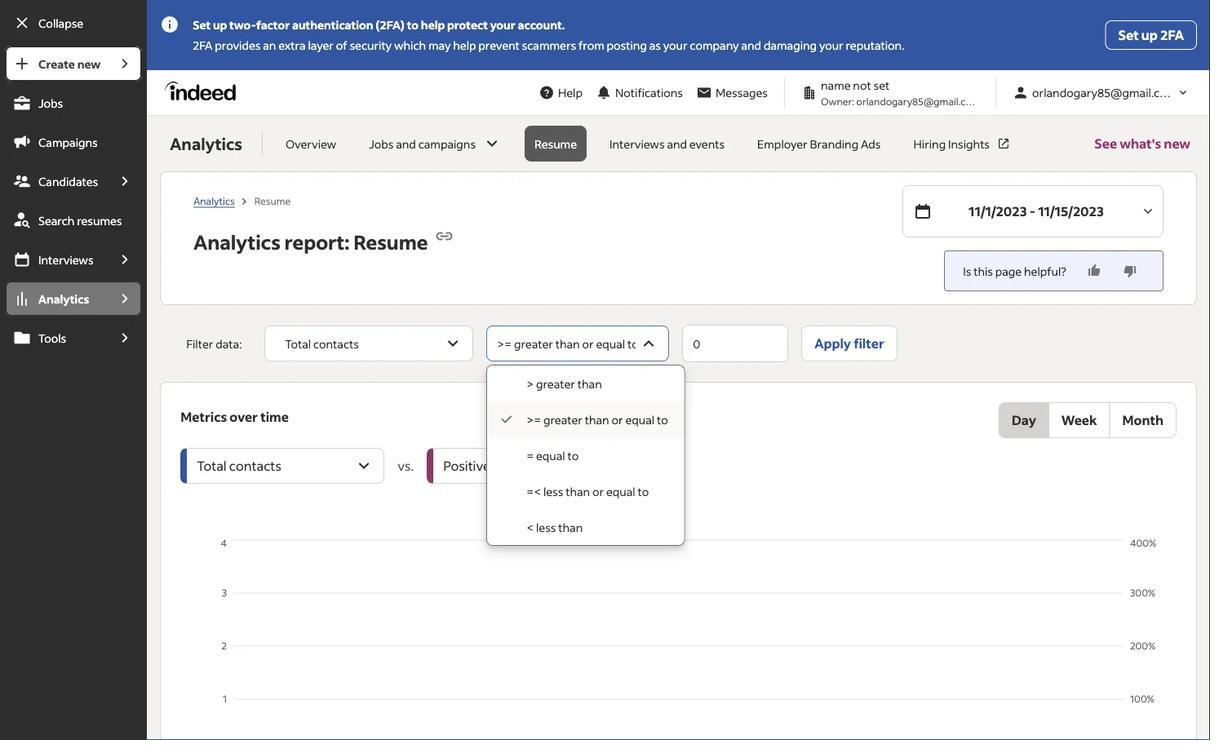 Task type: vqa. For each thing, say whether or not it's contained in the screenshot.
menu bar containing Create new
yes



Task type: describe. For each thing, give the bounding box(es) containing it.
time
[[260, 408, 289, 425]]

help
[[558, 85, 583, 100]]

orlandogary85@gmail.com inside popup button
[[1032, 85, 1177, 100]]

scammers
[[522, 38, 576, 53]]

set up 2fa link
[[1105, 20, 1197, 50]]

create new link
[[5, 46, 108, 82]]

notifications
[[615, 85, 683, 100]]

helpful?
[[1024, 264, 1067, 278]]

layer
[[308, 38, 334, 53]]

show shareable url image
[[434, 226, 454, 246]]

provides
[[215, 38, 261, 53]]

name not set owner: orlandogary85@gmail.com element
[[795, 77, 986, 109]]

notifications button
[[589, 75, 690, 111]]

1 horizontal spatial analytics link
[[194, 194, 235, 208]]

overview
[[286, 136, 336, 151]]

month
[[1122, 412, 1164, 428]]

new inside button
[[1164, 135, 1191, 152]]

events
[[689, 136, 725, 151]]

filter
[[854, 335, 884, 352]]

damaging
[[764, 38, 817, 53]]

greater for >= greater than or equal to option
[[543, 413, 583, 427]]

filter data:
[[186, 336, 242, 351]]

name not set owner: orlandogary85@gmail.com
[[821, 78, 980, 107]]

jobs and campaigns button
[[359, 126, 512, 162]]

tools
[[38, 330, 66, 345]]

search
[[38, 213, 75, 228]]

equal down >= greater than or equal to option
[[606, 484, 635, 499]]

overview link
[[276, 126, 346, 162]]

owner:
[[821, 95, 855, 107]]

set for set up two-factor authentication (2fa) to help protect your account. 2fa provides an extra layer of security which may help prevent scammers from posting as your company and damaging your reputation.
[[193, 18, 211, 32]]

may
[[428, 38, 451, 53]]

and for jobs and campaigns
[[396, 136, 416, 151]]

equal inside option
[[625, 413, 655, 427]]

campaigns
[[418, 136, 476, 151]]

2 horizontal spatial your
[[819, 38, 844, 53]]

2 vertical spatial resume
[[354, 229, 428, 255]]

than inside "dropdown button"
[[556, 337, 580, 351]]

=
[[527, 448, 534, 463]]

>= greater than or equal to inside "dropdown button"
[[497, 337, 639, 351]]

is
[[963, 264, 971, 278]]

=<
[[527, 484, 541, 499]]

2fa inside set up 2fa link
[[1160, 27, 1184, 43]]

interviews for interviews
[[38, 252, 94, 267]]

apply
[[815, 335, 851, 352]]

11/15/2023
[[1038, 203, 1104, 220]]

interviews and events link
[[600, 126, 735, 162]]

data:
[[216, 336, 242, 351]]

protect
[[447, 18, 488, 32]]

set up two-factor authentication (2fa) to help protect your account. 2fa provides an extra layer of security which may help prevent scammers from posting as your company and damaging your reputation.
[[193, 18, 905, 53]]

0 vertical spatial help
[[421, 18, 445, 32]]

as
[[649, 38, 661, 53]]

factor
[[256, 18, 290, 32]]

not
[[853, 78, 871, 93]]

>= greater than or equal to button
[[487, 326, 669, 362]]

search resumes link
[[5, 202, 142, 238]]

name
[[821, 78, 851, 93]]

of
[[336, 38, 347, 53]]

= equal to
[[527, 448, 579, 463]]

jobs for jobs and campaigns
[[369, 136, 394, 151]]

page
[[995, 264, 1022, 278]]

>= greater than or equal to inside option
[[527, 413, 668, 427]]

2 vertical spatial or
[[592, 484, 604, 499]]

week
[[1061, 412, 1097, 428]]

this page is helpful image
[[1086, 263, 1102, 279]]

less for =<
[[543, 484, 563, 499]]

0 horizontal spatial your
[[490, 18, 516, 32]]

which
[[394, 38, 426, 53]]

prevent
[[478, 38, 520, 53]]

and for interviews and events
[[667, 136, 687, 151]]

employer branding ads
[[757, 136, 881, 151]]

> greater than option
[[487, 366, 684, 401]]

company
[[690, 38, 739, 53]]

>
[[527, 377, 534, 391]]

report:
[[284, 229, 350, 255]]

reputation.
[[846, 38, 905, 53]]

an
[[263, 38, 276, 53]]

<
[[527, 520, 534, 535]]

employer branding ads link
[[748, 126, 891, 162]]

candidates
[[38, 174, 98, 189]]

campaigns link
[[5, 124, 142, 160]]

over
[[230, 408, 258, 425]]

greater for > greater than option
[[536, 377, 575, 391]]

collapse button
[[5, 5, 142, 41]]

contacts
[[313, 337, 359, 351]]

employer
[[757, 136, 808, 151]]

set
[[874, 78, 890, 93]]

see what's new button
[[1095, 116, 1191, 171]]

equal inside "dropdown button"
[[596, 337, 625, 351]]

create new
[[38, 56, 101, 71]]

authentication
[[292, 18, 373, 32]]

tools link
[[5, 320, 108, 356]]

this
[[974, 264, 993, 278]]

to inside option
[[657, 413, 668, 427]]

-
[[1030, 203, 1036, 220]]

less for <
[[536, 520, 556, 535]]

or inside option
[[612, 413, 623, 427]]

from
[[579, 38, 604, 53]]



Task type: locate. For each thing, give the bounding box(es) containing it.
resume link
[[525, 126, 587, 162]]

1 vertical spatial analytics link
[[5, 281, 108, 317]]

1 vertical spatial new
[[1164, 135, 1191, 152]]

greater up >
[[514, 337, 553, 351]]

or
[[582, 337, 594, 351], [612, 413, 623, 427], [592, 484, 604, 499]]

is this page helpful?
[[963, 264, 1067, 278]]

greater inside "dropdown button"
[[514, 337, 553, 351]]

2 horizontal spatial resume
[[535, 136, 577, 151]]

day
[[1012, 412, 1036, 428]]

1 vertical spatial >=
[[527, 413, 541, 427]]

or down > greater than option
[[612, 413, 623, 427]]

up
[[213, 18, 227, 32], [1142, 27, 1158, 43]]

messages link
[[690, 78, 774, 108]]

1 horizontal spatial interviews
[[610, 136, 665, 151]]

0 vertical spatial >= greater than or equal to
[[497, 337, 639, 351]]

less
[[543, 484, 563, 499], [536, 520, 556, 535]]

to inside "dropdown button"
[[627, 337, 639, 351]]

up inside set up two-factor authentication (2fa) to help protect your account. 2fa provides an extra layer of security which may help prevent scammers from posting as your company and damaging your reputation.
[[213, 18, 227, 32]]

0 vertical spatial >=
[[497, 337, 512, 351]]

than down =< less than or equal to
[[558, 520, 583, 535]]

help up may
[[421, 18, 445, 32]]

or inside "dropdown button"
[[582, 337, 594, 351]]

0 horizontal spatial and
[[396, 136, 416, 151]]

collapse
[[38, 16, 83, 30]]

and left "campaigns"
[[396, 136, 416, 151]]

0 horizontal spatial resume
[[254, 194, 291, 207]]

1 horizontal spatial jobs
[[369, 136, 394, 151]]

your right as
[[663, 38, 688, 53]]

region
[[181, 536, 1177, 740]]

hiring insights
[[914, 136, 990, 151]]

0 vertical spatial less
[[543, 484, 563, 499]]

branding
[[810, 136, 859, 151]]

0 horizontal spatial 2fa
[[193, 38, 213, 53]]

than inside option
[[585, 413, 609, 427]]

than up >= greater than or equal to option
[[578, 377, 602, 391]]

2 horizontal spatial and
[[741, 38, 761, 53]]

up up orlandogary85@gmail.com popup button
[[1142, 27, 1158, 43]]

total
[[285, 337, 311, 351]]

>= greater than or equal to
[[497, 337, 639, 351], [527, 413, 668, 427]]

2fa inside set up two-factor authentication (2fa) to help protect your account. 2fa provides an extra layer of security which may help prevent scammers from posting as your company and damaging your reputation.
[[193, 38, 213, 53]]

apply filter
[[815, 335, 884, 352]]

ads
[[861, 136, 881, 151]]

equal
[[596, 337, 625, 351], [625, 413, 655, 427], [536, 448, 565, 463], [606, 484, 635, 499]]

set inside set up two-factor authentication (2fa) to help protect your account. 2fa provides an extra layer of security which may help prevent scammers from posting as your company and damaging your reputation.
[[193, 18, 211, 32]]

Resume Filter Input number field
[[683, 326, 788, 362]]

hiring insights link
[[904, 126, 1021, 162]]

resumes
[[77, 213, 122, 228]]

2 vertical spatial greater
[[543, 413, 583, 427]]

1 horizontal spatial new
[[1164, 135, 1191, 152]]

search resumes
[[38, 213, 122, 228]]

jobs inside "button"
[[369, 136, 394, 151]]

your up name
[[819, 38, 844, 53]]

1 horizontal spatial help
[[453, 38, 476, 53]]

new right the create in the top of the page
[[77, 56, 101, 71]]

total contacts
[[285, 337, 359, 351]]

jobs for jobs
[[38, 95, 63, 110]]

(2fa)
[[376, 18, 405, 32]]

filter
[[186, 336, 213, 351]]

menu bar containing create new
[[0, 46, 147, 740]]

0 vertical spatial greater
[[514, 337, 553, 351]]

posting
[[607, 38, 647, 53]]

1 horizontal spatial orlandogary85@gmail.com
[[1032, 85, 1177, 100]]

1 horizontal spatial 2fa
[[1160, 27, 1184, 43]]

indeed home image
[[165, 81, 243, 101]]

set up orlandogary85@gmail.com popup button
[[1118, 27, 1139, 43]]

1 vertical spatial resume
[[254, 194, 291, 207]]

0 horizontal spatial jobs
[[38, 95, 63, 110]]

to
[[407, 18, 419, 32], [627, 337, 639, 351], [657, 413, 668, 427], [568, 448, 579, 463], [638, 484, 649, 499]]

0 horizontal spatial orlandogary85@gmail.com
[[856, 95, 980, 107]]

orlandogary85@gmail.com down set
[[856, 95, 980, 107]]

your up prevent
[[490, 18, 516, 32]]

extra
[[278, 38, 306, 53]]

0 vertical spatial or
[[582, 337, 594, 351]]

to inside set up two-factor authentication (2fa) to help protect your account. 2fa provides an extra layer of security which may help prevent scammers from posting as your company and damaging your reputation.
[[407, 18, 419, 32]]

< less than
[[527, 520, 583, 535]]

equal up > greater than option
[[596, 337, 625, 351]]

menu bar
[[0, 46, 147, 740]]

1 horizontal spatial and
[[667, 136, 687, 151]]

and inside set up two-factor authentication (2fa) to help protect your account. 2fa provides an extra layer of security which may help prevent scammers from posting as your company and damaging your reputation.
[[741, 38, 761, 53]]

than down > greater than option
[[585, 413, 609, 427]]

resume left show shareable url image
[[354, 229, 428, 255]]

0 horizontal spatial up
[[213, 18, 227, 32]]

2fa
[[1160, 27, 1184, 43], [193, 38, 213, 53]]

1 vertical spatial >= greater than or equal to
[[527, 413, 668, 427]]

analytics
[[170, 133, 242, 154], [194, 194, 235, 207], [194, 229, 281, 255], [38, 291, 89, 306]]

jobs down create new link
[[38, 95, 63, 110]]

campaigns
[[38, 135, 98, 149]]

than
[[556, 337, 580, 351], [578, 377, 602, 391], [585, 413, 609, 427], [566, 484, 590, 499], [558, 520, 583, 535]]

orlandogary85@gmail.com up see
[[1032, 85, 1177, 100]]

11/1/2023 - 11/15/2023
[[969, 203, 1104, 220]]

1 vertical spatial greater
[[536, 377, 575, 391]]

less right the <
[[536, 520, 556, 535]]

this page is not helpful image
[[1122, 263, 1138, 279]]

up left two-
[[213, 18, 227, 32]]

>=
[[497, 337, 512, 351], [527, 413, 541, 427]]

interviews inside menu bar
[[38, 252, 94, 267]]

>= greater than or equal to down > greater than option
[[527, 413, 668, 427]]

interviews down search resumes link
[[38, 252, 94, 267]]

help button
[[532, 78, 589, 108]]

and right company
[[741, 38, 761, 53]]

help down protect
[[453, 38, 476, 53]]

0 vertical spatial new
[[77, 56, 101, 71]]

interviews link
[[5, 242, 108, 277]]

jobs inside menu bar
[[38, 95, 63, 110]]

less right =<
[[543, 484, 563, 499]]

orlandogary85@gmail.com
[[1032, 85, 1177, 100], [856, 95, 980, 107]]

analytics link inside menu bar
[[5, 281, 108, 317]]

resume
[[535, 136, 577, 151], [254, 194, 291, 207], [354, 229, 428, 255]]

insights
[[948, 136, 990, 151]]

messages
[[716, 85, 768, 100]]

0 horizontal spatial >=
[[497, 337, 512, 351]]

candidates link
[[5, 163, 108, 199]]

what's
[[1120, 135, 1161, 152]]

0 horizontal spatial interviews
[[38, 252, 94, 267]]

equal down > greater than option
[[625, 413, 655, 427]]

>= inside "dropdown button"
[[497, 337, 512, 351]]

>= greater than or equal to option
[[487, 401, 684, 437]]

interviews
[[610, 136, 665, 151], [38, 252, 94, 267]]

resume inside 'link'
[[535, 136, 577, 151]]

1 horizontal spatial resume
[[354, 229, 428, 255]]

than inside option
[[578, 377, 602, 391]]

analytics link
[[194, 194, 235, 208], [5, 281, 108, 317]]

analytics inside menu bar
[[38, 291, 89, 306]]

analytics report: resume
[[194, 229, 428, 255]]

resume up analytics report: resume
[[254, 194, 291, 207]]

jobs and campaigns
[[369, 136, 476, 151]]

metrics
[[181, 408, 227, 425]]

1 horizontal spatial set
[[1118, 27, 1139, 43]]

list box
[[487, 366, 684, 545]]

and
[[741, 38, 761, 53], [396, 136, 416, 151], [667, 136, 687, 151]]

0 vertical spatial jobs
[[38, 95, 63, 110]]

11/1/2023
[[969, 203, 1027, 220]]

0 horizontal spatial set
[[193, 18, 211, 32]]

greater inside option
[[536, 377, 575, 391]]

set for set up 2fa
[[1118, 27, 1139, 43]]

greater down > greater than
[[543, 413, 583, 427]]

equal right '='
[[536, 448, 565, 463]]

list box containing > greater than
[[487, 366, 684, 545]]

0 vertical spatial interviews
[[610, 136, 665, 151]]

than up < less than
[[566, 484, 590, 499]]

greater right >
[[536, 377, 575, 391]]

create
[[38, 56, 75, 71]]

interviews down notifications dropdown button on the top of the page
[[610, 136, 665, 151]]

>= inside option
[[527, 413, 541, 427]]

or right =<
[[592, 484, 604, 499]]

than up > greater than
[[556, 337, 580, 351]]

1 vertical spatial less
[[536, 520, 556, 535]]

1 vertical spatial jobs
[[369, 136, 394, 151]]

set up 2fa
[[1118, 27, 1184, 43]]

jobs left "campaigns"
[[369, 136, 394, 151]]

up for two-
[[213, 18, 227, 32]]

jobs
[[38, 95, 63, 110], [369, 136, 394, 151]]

0 horizontal spatial analytics link
[[5, 281, 108, 317]]

and left events
[[667, 136, 687, 151]]

account.
[[518, 18, 565, 32]]

set left two-
[[193, 18, 211, 32]]

1 horizontal spatial up
[[1142, 27, 1158, 43]]

greater inside option
[[543, 413, 583, 427]]

or up > greater than option
[[582, 337, 594, 351]]

> greater than
[[527, 377, 602, 391]]

new right 'what's'
[[1164, 135, 1191, 152]]

metrics over time
[[181, 408, 289, 425]]

0 horizontal spatial new
[[77, 56, 101, 71]]

your
[[490, 18, 516, 32], [663, 38, 688, 53], [819, 38, 844, 53]]

orlandogary85@gmail.com button
[[1006, 78, 1197, 108]]

up for 2fa
[[1142, 27, 1158, 43]]

resume down the 'help' button
[[535, 136, 577, 151]]

1 vertical spatial interviews
[[38, 252, 94, 267]]

1 horizontal spatial >=
[[527, 413, 541, 427]]

set
[[193, 18, 211, 32], [1118, 27, 1139, 43]]

=< less than or equal to
[[527, 484, 649, 499]]

0 horizontal spatial help
[[421, 18, 445, 32]]

vs.
[[398, 457, 414, 474]]

1 vertical spatial or
[[612, 413, 623, 427]]

apply filter button
[[802, 326, 897, 362]]

>= greater than or equal to up > greater than
[[497, 337, 639, 351]]

two-
[[229, 18, 256, 32]]

0 vertical spatial analytics link
[[194, 194, 235, 208]]

1 horizontal spatial your
[[663, 38, 688, 53]]

hiring
[[914, 136, 946, 151]]

0 vertical spatial resume
[[535, 136, 577, 151]]

new
[[77, 56, 101, 71], [1164, 135, 1191, 152]]

orlandogary85@gmail.com inside name not set owner: orlandogary85@gmail.com
[[856, 95, 980, 107]]

interviews for interviews and events
[[610, 136, 665, 151]]

and inside "button"
[[396, 136, 416, 151]]

1 vertical spatial help
[[453, 38, 476, 53]]



